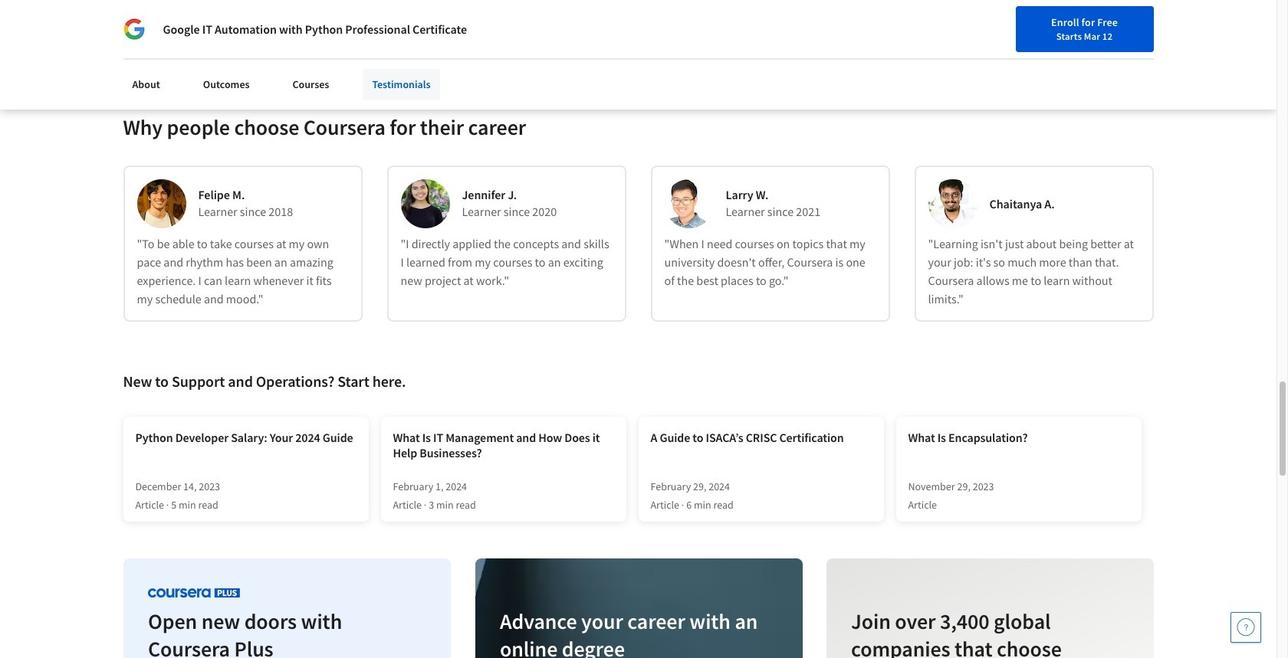 Task type: describe. For each thing, give the bounding box(es) containing it.
google image
[[123, 18, 145, 40]]

coursera plus image
[[148, 589, 240, 599]]



Task type: locate. For each thing, give the bounding box(es) containing it.
help center image
[[1237, 619, 1256, 638]]

None search field
[[219, 10, 587, 40]]



Task type: vqa. For each thing, say whether or not it's contained in the screenshot.
"·" to the right
no



